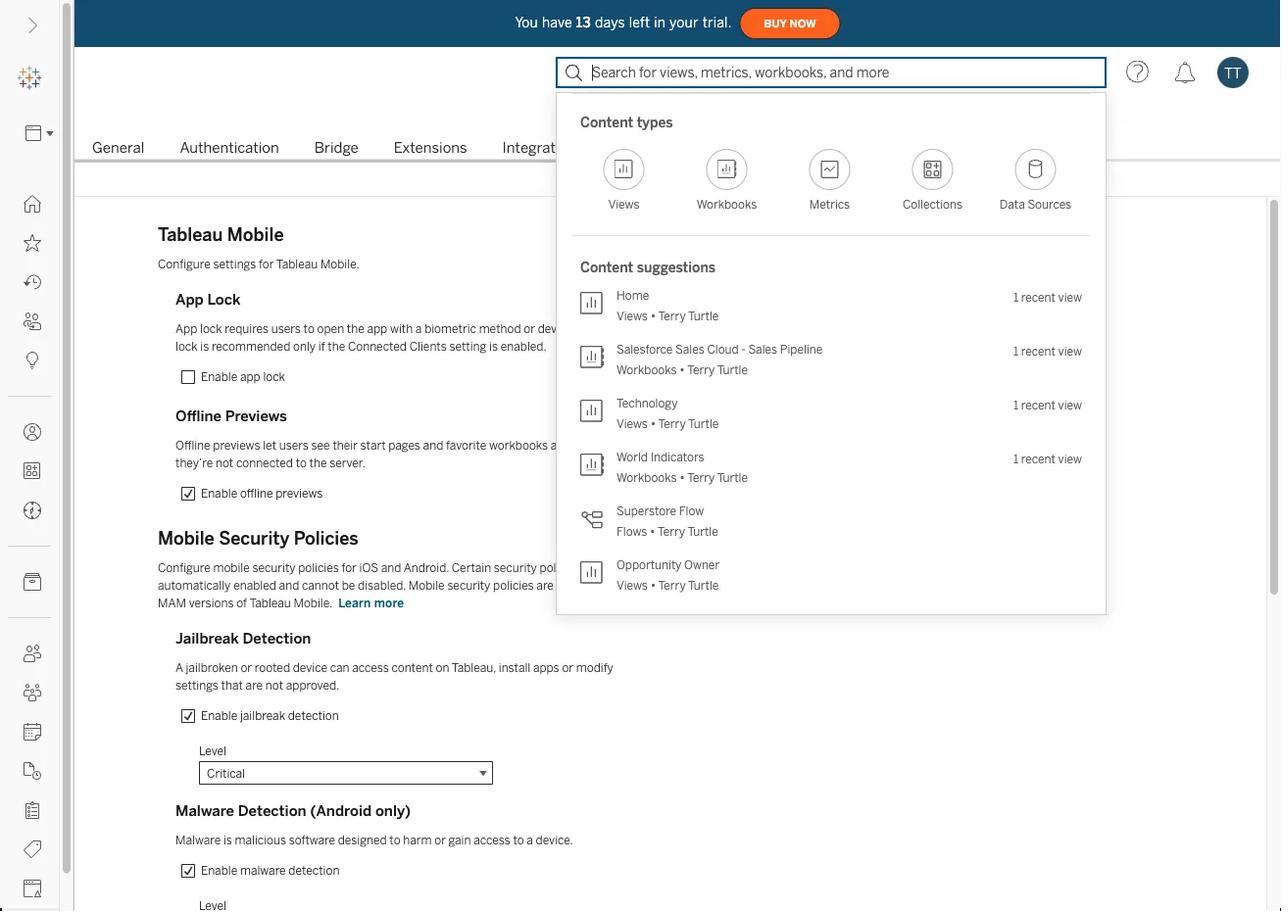 Task type: vqa. For each thing, say whether or not it's contained in the screenshot.
ROW containing Warning - Flow run failed
no



Task type: locate. For each thing, give the bounding box(es) containing it.
1 vertical spatial are
[[537, 579, 554, 593]]

flow
[[679, 504, 704, 519]]

are up available
[[583, 561, 600, 575]]

sales right -
[[748, 343, 777, 357]]

1 content from the top
[[580, 114, 634, 130]]

views • terry turtle down technology
[[617, 417, 719, 431]]

1 1 from the top
[[1014, 290, 1019, 304]]

1 vertical spatial workbooks
[[617, 363, 677, 377]]

• right flows
[[650, 525, 655, 539]]

2 enable from the top
[[201, 487, 237, 501]]

recent
[[1021, 290, 1056, 304], [1021, 344, 1056, 358], [1021, 398, 1056, 412], [1021, 452, 1056, 466]]

app
[[175, 291, 204, 309], [175, 322, 197, 336], [631, 322, 653, 336]]

the down see
[[309, 456, 327, 471]]

detection for malware detection (android only)
[[289, 864, 340, 878]]

detection
[[243, 630, 311, 648], [238, 803, 306, 821]]

mobile. down cannot
[[294, 597, 333, 611]]

app
[[367, 322, 387, 336], [240, 370, 261, 384]]

previews
[[213, 439, 260, 453], [276, 487, 323, 501]]

turtle down owner
[[688, 579, 719, 593]]

2 configure from the top
[[158, 561, 211, 575]]

3 enable from the top
[[201, 709, 237, 724]]

3 recent from the top
[[1021, 398, 1056, 412]]

0 horizontal spatial previews
[[213, 439, 260, 453]]

buy now button
[[740, 8, 841, 39]]

security down certain at the bottom of the page
[[447, 579, 491, 593]]

1 vertical spatial lock
[[175, 340, 198, 354]]

0 vertical spatial the
[[347, 322, 364, 336]]

app left with
[[367, 322, 387, 336]]

settings inside the a jailbroken or rooted device can access content on tableau, install apps or modify settings that are not approved.
[[175, 679, 218, 693]]

mobile up metrics
[[765, 139, 813, 157]]

1 vertical spatial mobile.
[[294, 597, 333, 611]]

sales left cloud
[[676, 343, 705, 357]]

navigation
[[75, 133, 1281, 163]]

workbooks down world indicators
[[617, 471, 677, 485]]

enable
[[201, 370, 237, 384], [201, 487, 237, 501], [201, 709, 237, 724], [201, 864, 237, 878]]

detection down approved.
[[288, 709, 339, 724]]

for
[[259, 257, 274, 272], [342, 561, 357, 575], [627, 579, 642, 593]]

enable malware detection
[[201, 864, 340, 878]]

0 vertical spatial lock
[[200, 322, 222, 336]]

1 horizontal spatial not
[[265, 679, 283, 693]]

users inside app lock requires users to open the app with a biometric method or device passcode. app lock is recommended only if the connected clients setting is enabled.
[[271, 322, 301, 336]]

to right connected
[[296, 456, 307, 471]]

1 horizontal spatial lock
[[200, 322, 222, 336]]

app down app lock on the top
[[175, 322, 197, 336]]

offline inside offline previews let users see their start pages and favorite workbooks and views when they're not connected to the server.
[[175, 439, 210, 453]]

• for technology
[[651, 417, 656, 431]]

for down opportunity
[[627, 579, 642, 593]]

owner
[[684, 558, 720, 573]]

0 vertical spatial detection
[[288, 709, 339, 724]]

1 vertical spatial not
[[556, 579, 574, 593]]

not right they're
[[216, 456, 234, 471]]

access right can
[[352, 661, 389, 675]]

jailbreak detection
[[175, 630, 311, 648]]

2 content from the top
[[580, 259, 634, 275]]

their
[[333, 439, 358, 453]]

metrics
[[810, 198, 850, 212]]

app for app lock
[[175, 291, 204, 309]]

detection down software
[[289, 864, 340, 878]]

app down recommended
[[240, 370, 261, 384]]

enable for enable jailbreak detection
[[201, 709, 237, 724]]

0 vertical spatial content
[[580, 114, 634, 130]]

security up enabled
[[252, 561, 296, 575]]

3 view from the top
[[1058, 398, 1082, 412]]

1 horizontal spatial connected
[[619, 139, 693, 157]]

2 offline from the top
[[175, 439, 210, 453]]

app left lock
[[175, 291, 204, 309]]

workbooks • terry turtle for indicators
[[617, 471, 748, 485]]

0 horizontal spatial app
[[240, 370, 261, 384]]

2 horizontal spatial not
[[556, 579, 574, 593]]

users
[[271, 322, 301, 336], [279, 439, 309, 453]]

2 views • terry turtle from the top
[[617, 417, 719, 431]]

a jailbroken or rooted device can access content on tableau, install apps or modify settings that are not approved.
[[175, 661, 614, 693]]

to up only
[[304, 322, 315, 336]]

content
[[580, 114, 634, 130], [580, 259, 634, 275]]

modify
[[576, 661, 614, 675]]

connected
[[619, 139, 693, 157], [348, 340, 407, 354]]

2 vertical spatial are
[[246, 679, 263, 693]]

views down opportunity
[[617, 579, 648, 593]]

1 horizontal spatial policies
[[493, 579, 534, 593]]

0 vertical spatial detection
[[243, 630, 311, 648]]

only
[[293, 340, 316, 354]]

terry down technology
[[658, 417, 686, 431]]

for up be
[[342, 561, 357, 575]]

install
[[499, 661, 531, 675]]

recent for technology
[[1021, 398, 1056, 412]]

workbooks
[[697, 198, 757, 212], [617, 363, 677, 377], [617, 471, 677, 485]]

for down tableau mobile
[[259, 257, 274, 272]]

1 horizontal spatial app
[[367, 322, 387, 336]]

enable jailbreak detection
[[201, 709, 339, 724]]

1
[[1014, 290, 1019, 304], [1014, 344, 1019, 358], [1014, 398, 1019, 412], [1014, 452, 1019, 466]]

search results list box
[[557, 93, 1106, 615]]

configure inside configure mobile security policies for ios and android. certain security policies are automatically enabled and cannot be disabled. mobile security policies are not available for mam versions of tableau mobile.
[[158, 561, 211, 575]]

or up "that"
[[241, 661, 252, 675]]

• up "salesforce"
[[651, 309, 656, 324]]

device up 'enabled.'
[[538, 322, 572, 336]]

2 1 recent view from the top
[[1014, 344, 1082, 358]]

configure for mobile security policies
[[158, 561, 211, 575]]

terry for world indicators
[[687, 471, 715, 485]]

malware
[[175, 803, 234, 821], [175, 834, 221, 848]]

4 1 recent view from the top
[[1014, 452, 1082, 466]]

0 horizontal spatial the
[[309, 456, 327, 471]]

0 vertical spatial workbooks
[[697, 198, 757, 212]]

to inside offline previews let users see their start pages and favorite workbooks and views when they're not connected to the server.
[[296, 456, 307, 471]]

terry down indicators
[[687, 471, 715, 485]]

4 recent from the top
[[1021, 452, 1056, 466]]

4 1 from the top
[[1014, 452, 1019, 466]]

workbooks • terry turtle down indicators
[[617, 471, 748, 485]]

navigation panel element
[[0, 59, 60, 912]]

sales
[[676, 343, 705, 357], [748, 343, 777, 357]]

configure up app lock on the top
[[158, 257, 211, 272]]

trial.
[[703, 14, 732, 31]]

and left cannot
[[279, 579, 299, 593]]

or right apps
[[562, 661, 574, 675]]

tableau,
[[452, 661, 496, 675]]

users up only
[[271, 322, 301, 336]]

0 vertical spatial connected
[[619, 139, 693, 157]]

1 1 recent view from the top
[[1014, 290, 1082, 304]]

4 view from the top
[[1058, 452, 1082, 466]]

recommended
[[212, 340, 290, 354]]

turtle inside superstore flow flows • terry turtle
[[688, 525, 718, 539]]

1 malware from the top
[[175, 803, 234, 821]]

0 vertical spatial users
[[271, 322, 301, 336]]

biometric
[[425, 322, 476, 336]]

0 horizontal spatial connected
[[348, 340, 407, 354]]

detection for jailbreak
[[243, 630, 311, 648]]

0 vertical spatial malware
[[175, 803, 234, 821]]

views • terry turtle down the home
[[617, 309, 719, 324]]

home
[[617, 289, 649, 303]]

0 vertical spatial workbooks • terry turtle
[[617, 363, 748, 377]]

1 enable from the top
[[201, 370, 237, 384]]

view
[[1058, 290, 1082, 304], [1058, 344, 1082, 358], [1058, 398, 1082, 412], [1058, 452, 1082, 466]]

views • terry turtle for home
[[617, 309, 719, 324]]

terry down opportunity
[[658, 579, 686, 593]]

malware down critical in the bottom of the page
[[175, 803, 234, 821]]

1 horizontal spatial security
[[447, 579, 491, 593]]

2 vertical spatial workbooks
[[617, 471, 677, 485]]

1 vertical spatial workbooks • terry turtle
[[617, 471, 748, 485]]

0 vertical spatial app
[[367, 322, 387, 336]]

0 horizontal spatial a
[[416, 322, 422, 336]]

2 1 from the top
[[1014, 344, 1019, 358]]

critical button
[[199, 762, 493, 785]]

workbooks • terry turtle down salesforce sales cloud - sales pipeline
[[617, 363, 748, 377]]

jailbreak
[[175, 630, 239, 648]]

a
[[175, 661, 183, 675]]

users for offline previews
[[279, 439, 309, 453]]

1 configure from the top
[[158, 257, 211, 272]]

main content
[[75, 98, 1281, 912]]

now
[[790, 17, 816, 30]]

terry up "salesforce"
[[658, 309, 686, 324]]

enable down "that"
[[201, 709, 237, 724]]

2 recent from the top
[[1021, 344, 1056, 358]]

and up the disabled.
[[381, 561, 401, 575]]

versions
[[189, 597, 234, 611]]

mobile up configure settings for tableau mobile. in the top left of the page
[[227, 225, 284, 246]]

1 vertical spatial offline
[[175, 439, 210, 453]]

turtle up salesforce sales cloud - sales pipeline
[[688, 309, 719, 324]]

the right open
[[347, 322, 364, 336]]

access right gain
[[474, 834, 510, 848]]

to left harm
[[390, 834, 401, 848]]

-
[[742, 343, 746, 357]]

views inside the views link
[[608, 198, 640, 212]]

2 horizontal spatial lock
[[263, 370, 285, 384]]

views • terry turtle for technology
[[617, 417, 719, 431]]

mobile. inside configure mobile security policies for ios and android. certain security policies are automatically enabled and cannot be disabled. mobile security policies are not available for mam versions of tableau mobile.
[[294, 597, 333, 611]]

favorite
[[446, 439, 487, 453]]

enable offline previews
[[201, 487, 323, 501]]

if
[[318, 340, 325, 354]]

2 horizontal spatial security
[[494, 561, 537, 575]]

3 1 recent view from the top
[[1014, 398, 1082, 412]]

access
[[352, 661, 389, 675], [474, 834, 510, 848]]

1 horizontal spatial device
[[538, 322, 572, 336]]

(android
[[310, 803, 372, 821]]

turtle down flow
[[688, 525, 718, 539]]

workbooks • terry turtle
[[617, 363, 748, 377], [617, 471, 748, 485]]

mobile inside sub-spaces tab list
[[765, 139, 813, 157]]

0 horizontal spatial device
[[293, 661, 327, 675]]

0 horizontal spatial not
[[216, 456, 234, 471]]

1 horizontal spatial for
[[342, 561, 357, 575]]

integrations
[[503, 139, 584, 157]]

terry for salesforce sales cloud - sales pipeline
[[687, 363, 715, 377]]

a
[[416, 322, 422, 336], [527, 834, 533, 848]]

2 workbooks • terry turtle from the top
[[617, 471, 748, 485]]

1 workbooks • terry turtle from the top
[[617, 363, 748, 377]]

2 vertical spatial the
[[309, 456, 327, 471]]

previews right offline
[[276, 487, 323, 501]]

• down indicators
[[680, 471, 685, 485]]

0 horizontal spatial for
[[259, 257, 274, 272]]

1 vertical spatial connected
[[348, 340, 407, 354]]

workbooks down "revert" at the right top
[[697, 198, 757, 212]]

settings down tableau mobile
[[213, 257, 256, 272]]

1 horizontal spatial previews
[[276, 487, 323, 501]]

not down rooted
[[265, 679, 283, 693]]

tableau down enabled
[[249, 597, 291, 611]]

a left device.
[[527, 834, 533, 848]]

0 vertical spatial access
[[352, 661, 389, 675]]

turtle up indicators
[[688, 417, 719, 431]]

detection up malicious
[[238, 803, 306, 821]]

1 vertical spatial device
[[293, 661, 327, 675]]

1 horizontal spatial sales
[[748, 343, 777, 357]]

offline previews let users see their start pages and favorite workbooks and views when they're not connected to the server.
[[175, 439, 635, 471]]

content for content types
[[580, 114, 634, 130]]

1 horizontal spatial is
[[223, 834, 232, 848]]

1 for home
[[1014, 290, 1019, 304]]

terry inside opportunity owner views • terry turtle
[[658, 579, 686, 593]]

0 vertical spatial views • terry turtle
[[617, 309, 719, 324]]

policies up install
[[493, 579, 534, 593]]

is
[[200, 340, 209, 354], [489, 340, 498, 354], [223, 834, 232, 848]]

2 view from the top
[[1058, 344, 1082, 358]]

0 vertical spatial device
[[538, 322, 572, 336]]

enable up offline previews on the top of page
[[201, 370, 237, 384]]

world indicators
[[617, 450, 705, 465]]

turtle up superstore flow flows • terry turtle
[[717, 471, 748, 485]]

views up content suggestions
[[608, 198, 640, 212]]

view for world indicators
[[1058, 452, 1082, 466]]

tableau up open
[[276, 257, 318, 272]]

view for home
[[1058, 290, 1082, 304]]

software
[[289, 834, 335, 848]]

terry down flow
[[658, 525, 685, 539]]

and right pages
[[423, 439, 443, 453]]

is left malicious
[[223, 834, 232, 848]]

connected inside sub-spaces tab list
[[619, 139, 693, 157]]

on
[[436, 661, 449, 675]]

mam
[[158, 597, 186, 611]]

views link
[[573, 135, 675, 224]]

not left available
[[556, 579, 574, 593]]

device inside app lock requires users to open the app with a biometric method or device passcode. app lock is recommended only if the connected clients setting is enabled.
[[538, 322, 572, 336]]

collections link
[[881, 135, 984, 224]]

previews
[[225, 408, 287, 425]]

0 horizontal spatial sales
[[676, 343, 705, 357]]

terry for home
[[658, 309, 686, 324]]

navigation containing general
[[75, 133, 1281, 163]]

rooted
[[255, 661, 290, 675]]

configure mobile security policies for ios and android. certain security policies are automatically enabled and cannot be disabled. mobile security policies are not available for mam versions of tableau mobile.
[[158, 561, 642, 611]]

0 vertical spatial mobile.
[[320, 257, 359, 272]]

1 horizontal spatial access
[[474, 834, 510, 848]]

tableau up app lock on the top
[[158, 225, 223, 246]]

policies up available
[[540, 561, 581, 575]]

1 vertical spatial views • terry turtle
[[617, 417, 719, 431]]

opportunity owner views • terry turtle
[[617, 558, 720, 593]]

ios
[[359, 561, 378, 575]]

users right let
[[279, 439, 309, 453]]

cannot
[[302, 579, 339, 593]]

policies up cannot
[[298, 561, 339, 575]]

your
[[670, 14, 699, 31]]

0 horizontal spatial lock
[[175, 340, 198, 354]]

not inside offline previews let users see their start pages and favorite workbooks and views when they're not connected to the server.
[[216, 456, 234, 471]]

malware for malware is malicious software designed to harm or gain access to a device.
[[175, 834, 221, 848]]

previews inside offline previews let users see their start pages and favorite workbooks and views when they're not connected to the server.
[[213, 439, 260, 453]]

the right if
[[328, 340, 345, 354]]

configure up the automatically
[[158, 561, 211, 575]]

settings down jailbroken
[[175, 679, 218, 693]]

salesforce
[[617, 343, 673, 357]]

1 vertical spatial a
[[527, 834, 533, 848]]

pages
[[389, 439, 420, 453]]

0 horizontal spatial access
[[352, 661, 389, 675]]

data sources
[[1000, 198, 1072, 212]]

turtle for home
[[688, 309, 719, 324]]

2 horizontal spatial are
[[583, 561, 600, 575]]

1 horizontal spatial a
[[527, 834, 533, 848]]

content up the home
[[580, 259, 634, 275]]

0 vertical spatial a
[[416, 322, 422, 336]]

users inside offline previews let users see their start pages and favorite workbooks and views when they're not connected to the server.
[[279, 439, 309, 453]]

0 horizontal spatial are
[[246, 679, 263, 693]]

enable left malware
[[201, 864, 237, 878]]

1 vertical spatial previews
[[276, 487, 323, 501]]

data
[[1000, 198, 1025, 212]]

3 1 from the top
[[1014, 398, 1019, 412]]

0 vertical spatial previews
[[213, 439, 260, 453]]

detection up rooted
[[243, 630, 311, 648]]

connected down with
[[348, 340, 407, 354]]

previews down offline previews on the top of page
[[213, 439, 260, 453]]

1 vertical spatial content
[[580, 259, 634, 275]]

mobile down android.
[[409, 579, 445, 593]]

content left types
[[580, 114, 634, 130]]

and left views
[[551, 439, 571, 453]]

4 enable from the top
[[201, 864, 237, 878]]

workbooks down "salesforce"
[[617, 363, 677, 377]]

cloud
[[707, 343, 739, 357]]

1 vertical spatial settings
[[175, 679, 218, 693]]

1 vertical spatial configure
[[158, 561, 211, 575]]

0 vertical spatial configure
[[158, 257, 211, 272]]

1 vertical spatial access
[[474, 834, 510, 848]]

turtle down cloud
[[717, 363, 748, 377]]

the
[[347, 322, 364, 336], [328, 340, 345, 354], [309, 456, 327, 471]]

• inside opportunity owner views • terry turtle
[[651, 579, 656, 593]]

1 vertical spatial for
[[342, 561, 357, 575]]

automatically
[[158, 579, 231, 593]]

is left recommended
[[200, 340, 209, 354]]

mobile
[[213, 561, 250, 575]]

connected inside app lock requires users to open the app with a biometric method or device passcode. app lock is recommended only if the connected clients setting is enabled.
[[348, 340, 407, 354]]

1 views • terry turtle from the top
[[617, 309, 719, 324]]

detection
[[288, 709, 339, 724], [289, 864, 340, 878]]

detection for jailbreak detection
[[288, 709, 339, 724]]

device up approved.
[[293, 661, 327, 675]]

1 vertical spatial detection
[[289, 864, 340, 878]]

2 vertical spatial not
[[265, 679, 283, 693]]

2 vertical spatial tableau
[[249, 597, 291, 611]]

connected down types
[[619, 139, 693, 157]]

• down opportunity
[[651, 579, 656, 593]]

1 vertical spatial users
[[279, 439, 309, 453]]

2 vertical spatial lock
[[263, 370, 285, 384]]

are inside the a jailbroken or rooted device can access content on tableau, install apps or modify settings that are not approved.
[[246, 679, 263, 693]]

apps
[[533, 661, 559, 675]]

are right "that"
[[246, 679, 263, 693]]

recent for world indicators
[[1021, 452, 1056, 466]]

0 vertical spatial offline
[[175, 408, 222, 425]]

2 vertical spatial for
[[627, 579, 642, 593]]

1 vertical spatial detection
[[238, 803, 306, 821]]

security right certain at the bottom of the page
[[494, 561, 537, 575]]

authentication
[[180, 139, 279, 157]]

1 vertical spatial the
[[328, 340, 345, 354]]

0 vertical spatial not
[[216, 456, 234, 471]]

1 view from the top
[[1058, 290, 1082, 304]]

device
[[538, 322, 572, 336], [293, 661, 327, 675]]

terry
[[658, 309, 686, 324], [687, 363, 715, 377], [658, 417, 686, 431], [687, 471, 715, 485], [658, 525, 685, 539], [658, 579, 686, 593]]

policies
[[298, 561, 339, 575], [540, 561, 581, 575], [493, 579, 534, 593]]

2 malware from the top
[[175, 834, 221, 848]]

are left available
[[537, 579, 554, 593]]

• down technology
[[651, 417, 656, 431]]

or up 'enabled.'
[[524, 322, 535, 336]]

1 recent view for home
[[1014, 290, 1082, 304]]

1 offline from the top
[[175, 408, 222, 425]]

1 vertical spatial malware
[[175, 834, 221, 848]]

terry down salesforce sales cloud - sales pipeline
[[687, 363, 715, 377]]

terry for technology
[[658, 417, 686, 431]]

1 recent from the top
[[1021, 290, 1056, 304]]

mobile. up open
[[320, 257, 359, 272]]



Task type: describe. For each thing, give the bounding box(es) containing it.
or inside app lock requires users to open the app with a biometric method or device passcode. app lock is recommended only if the connected clients setting is enabled.
[[524, 322, 535, 336]]

workbooks • terry turtle for sales
[[617, 363, 748, 377]]

device inside the a jailbroken or rooted device can access content on tableau, install apps or modify settings that are not approved.
[[293, 661, 327, 675]]

method
[[479, 322, 521, 336]]

users for app lock
[[271, 322, 301, 336]]

enable for enable offline previews
[[201, 487, 237, 501]]

technology
[[617, 397, 678, 411]]

mobile up the automatically
[[158, 528, 214, 549]]

2 horizontal spatial for
[[627, 579, 642, 593]]

0 horizontal spatial is
[[200, 340, 209, 354]]

content types
[[580, 114, 673, 130]]

turtle for world indicators
[[717, 471, 748, 485]]

the inside offline previews let users see their start pages and favorite workbooks and views when they're not connected to the server.
[[309, 456, 327, 471]]

• for home
[[651, 309, 656, 324]]

data sources link
[[984, 135, 1087, 224]]

be
[[342, 579, 355, 593]]

app inside app lock requires users to open the app with a biometric method or device passcode. app lock is recommended only if the connected clients setting is enabled.
[[367, 322, 387, 336]]

that
[[221, 679, 243, 693]]

0 vertical spatial settings
[[213, 257, 256, 272]]

1 for technology
[[1014, 398, 1019, 412]]

general
[[92, 139, 145, 157]]

offline for offline previews let users see their start pages and favorite workbooks and views when they're not connected to the server.
[[175, 439, 210, 453]]

13
[[576, 14, 591, 31]]

open
[[317, 322, 344, 336]]

when
[[606, 439, 635, 453]]

view for salesforce sales cloud - sales pipeline
[[1058, 344, 1082, 358]]

1 for world indicators
[[1014, 452, 1019, 466]]

policies
[[294, 528, 358, 549]]

they're
[[175, 456, 213, 471]]

workbooks link
[[675, 135, 778, 224]]

you have 13 days left in your trial.
[[515, 14, 732, 31]]

harm
[[403, 834, 432, 848]]

revert
[[670, 172, 706, 187]]

learn more
[[339, 597, 404, 611]]

world
[[617, 450, 648, 465]]

mobile security policies
[[158, 528, 358, 549]]

recent for home
[[1021, 290, 1056, 304]]

malicious
[[235, 834, 286, 848]]

workbooks for sales
[[617, 363, 677, 377]]

detection for malware
[[238, 803, 306, 821]]

server.
[[330, 456, 366, 471]]

in
[[654, 14, 666, 31]]

offline previews
[[175, 408, 287, 425]]

access inside the a jailbroken or rooted device can access content on tableau, install apps or modify settings that are not approved.
[[352, 661, 389, 675]]

start
[[360, 439, 386, 453]]

extensions
[[394, 139, 467, 157]]

sources
[[1028, 198, 1072, 212]]

enable app lock
[[201, 370, 285, 384]]

content
[[392, 661, 433, 675]]

app lock
[[175, 291, 241, 309]]

2 horizontal spatial the
[[347, 322, 364, 336]]

0 vertical spatial for
[[259, 257, 274, 272]]

main content containing tableau mobile
[[75, 98, 1281, 912]]

superstore
[[617, 504, 677, 519]]

views inside opportunity owner views • terry turtle
[[617, 579, 648, 593]]

with
[[390, 322, 413, 336]]

0 vertical spatial tableau
[[158, 225, 223, 246]]

connected
[[236, 456, 293, 471]]

offline
[[240, 487, 273, 501]]

1 recent view for technology
[[1014, 398, 1082, 412]]

of
[[237, 597, 247, 611]]

have
[[542, 14, 572, 31]]

superstore flow flows • terry turtle
[[617, 504, 718, 539]]

types
[[637, 114, 673, 130]]

workbooks
[[489, 439, 548, 453]]

learn more link
[[333, 596, 410, 612]]

2 horizontal spatial policies
[[540, 561, 581, 575]]

enable for enable app lock
[[201, 370, 237, 384]]

0 vertical spatial are
[[583, 561, 600, 575]]

turtle for technology
[[688, 417, 719, 431]]

2 horizontal spatial is
[[489, 340, 498, 354]]

offline for offline previews
[[175, 408, 222, 425]]

not inside configure mobile security policies for ios and android. certain security policies are automatically enabled and cannot be disabled. mobile security policies are not available for mam versions of tableau mobile.
[[556, 579, 574, 593]]

1 vertical spatial tableau
[[276, 257, 318, 272]]

setting
[[449, 340, 487, 354]]

views up when
[[617, 417, 648, 431]]

1 sales from the left
[[676, 343, 705, 357]]

bridge
[[314, 139, 359, 157]]

sub-spaces tab list
[[75, 137, 1281, 163]]

designed
[[338, 834, 387, 848]]

2 sales from the left
[[748, 343, 777, 357]]

more
[[374, 597, 404, 611]]

terry inside superstore flow flows • terry turtle
[[658, 525, 685, 539]]

configure settings for tableau mobile.
[[158, 257, 359, 272]]

collections
[[903, 198, 963, 212]]

1 horizontal spatial are
[[537, 579, 554, 593]]

revert button
[[641, 168, 735, 191]]

enabled.
[[501, 340, 547, 354]]

see
[[311, 439, 330, 453]]

malware for malware detection (android only)
[[175, 803, 234, 821]]

a inside app lock requires users to open the app with a biometric method or device passcode. app lock is recommended only if the connected clients setting is enabled.
[[416, 322, 422, 336]]

recent for salesforce sales cloud - sales pipeline
[[1021, 344, 1056, 358]]

critical
[[207, 766, 245, 781]]

enabled
[[233, 579, 276, 593]]

clients
[[409, 340, 447, 354]]

app for app lock requires users to open the app with a biometric method or device passcode. app lock is recommended only if the connected clients setting is enabled.
[[175, 322, 197, 336]]

1 recent view for salesforce sales cloud - sales pipeline
[[1014, 344, 1082, 358]]

• for salesforce sales cloud - sales pipeline
[[680, 363, 685, 377]]

to left device.
[[513, 834, 524, 848]]

1 horizontal spatial the
[[328, 340, 345, 354]]

level
[[199, 744, 226, 758]]

certain
[[452, 561, 491, 575]]

approved.
[[286, 679, 340, 693]]

to inside app lock requires users to open the app with a biometric method or device passcode. app lock is recommended only if the connected clients setting is enabled.
[[304, 322, 315, 336]]

turtle for salesforce sales cloud - sales pipeline
[[717, 363, 748, 377]]

view for technology
[[1058, 398, 1082, 412]]

• inside superstore flow flows • terry turtle
[[650, 525, 655, 539]]

1 for salesforce sales cloud - sales pipeline
[[1014, 344, 1019, 358]]

buy now
[[764, 17, 816, 30]]

pipeline
[[780, 343, 823, 357]]

not inside the a jailbroken or rooted device can access content on tableau, install apps or modify settings that are not approved.
[[265, 679, 283, 693]]

enable for enable malware detection
[[201, 864, 237, 878]]

app up "salesforce"
[[631, 322, 653, 336]]

views down the home
[[617, 309, 648, 324]]

buy
[[764, 17, 787, 30]]

content for content suggestions
[[580, 259, 634, 275]]

or left gain
[[435, 834, 446, 848]]

passcode.
[[575, 322, 629, 336]]

1 vertical spatial app
[[240, 370, 261, 384]]

jailbroken
[[186, 661, 238, 675]]

0 horizontal spatial security
[[252, 561, 296, 575]]

workbooks for indicators
[[617, 471, 677, 485]]

1 recent view for world indicators
[[1014, 452, 1082, 466]]

main navigation. press the up and down arrow keys to access links. element
[[0, 184, 59, 912]]

apps
[[695, 139, 730, 157]]

suggestions
[[637, 259, 716, 275]]

salesforce sales cloud - sales pipeline
[[617, 343, 823, 357]]

security
[[219, 528, 290, 549]]

days
[[595, 14, 625, 31]]

mobile inside configure mobile security policies for ios and android. certain security policies are automatically enabled and cannot be disabled. mobile security policies are not available for mam versions of tableau mobile.
[[409, 579, 445, 593]]

connected apps
[[619, 139, 730, 157]]

learn
[[339, 597, 371, 611]]

views
[[574, 439, 603, 453]]

turtle inside opportunity owner views • terry turtle
[[688, 579, 719, 593]]

0 horizontal spatial policies
[[298, 561, 339, 575]]

requires
[[225, 322, 269, 336]]

indicators
[[651, 450, 705, 465]]

opportunity
[[617, 558, 682, 573]]

app lock requires users to open the app with a biometric method or device passcode. app lock is recommended only if the connected clients setting is enabled.
[[175, 322, 653, 354]]

Search for views, metrics, workbooks, and more text field
[[556, 57, 1107, 88]]

• for world indicators
[[680, 471, 685, 485]]

tableau inside configure mobile security policies for ios and android. certain security policies are automatically enabled and cannot be disabled. mobile security policies are not available for mam versions of tableau mobile.
[[249, 597, 291, 611]]

configure for tableau mobile
[[158, 257, 211, 272]]



